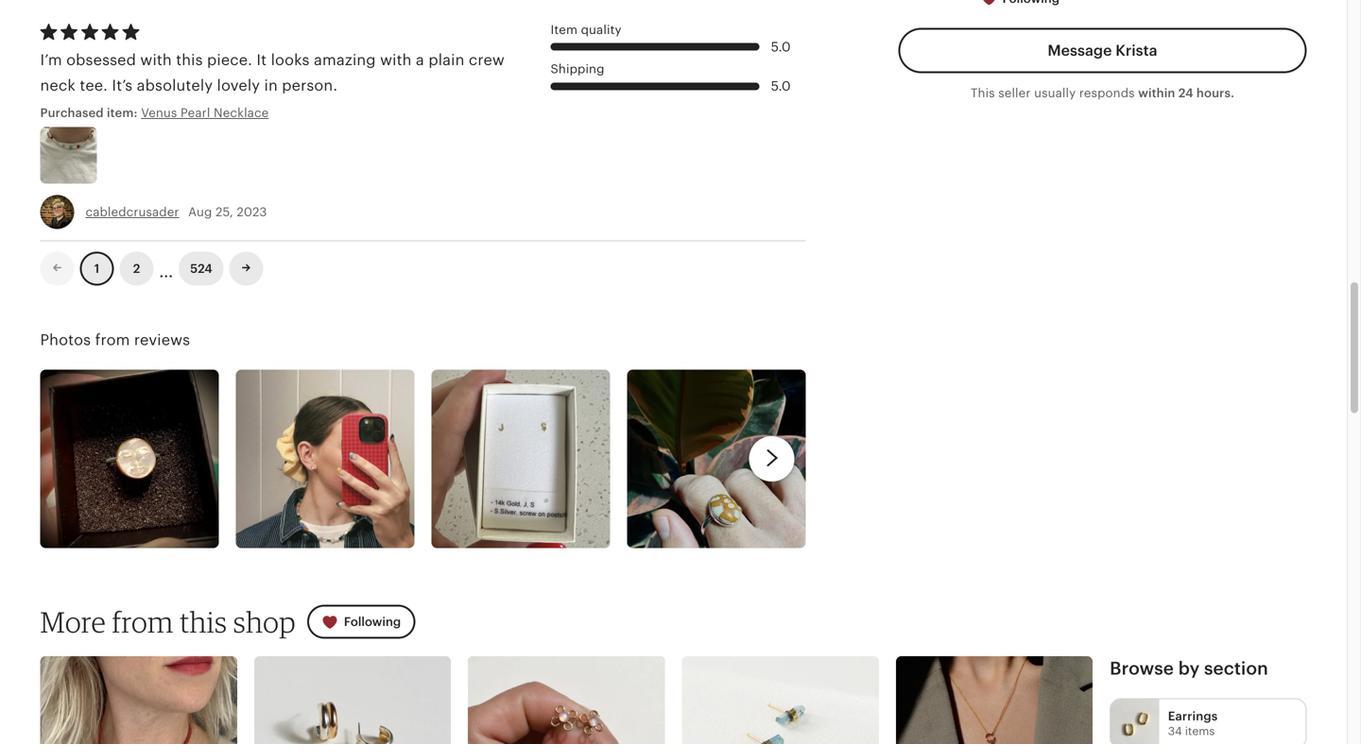 Task type: describe. For each thing, give the bounding box(es) containing it.
piece.
[[207, 51, 252, 68]]

reviews
[[134, 332, 190, 349]]

earrings 34 items
[[1168, 710, 1218, 738]]

browse
[[1110, 659, 1174, 679]]

moss agate necklace image
[[896, 657, 1093, 745]]

seller
[[998, 86, 1031, 100]]

mixed metal hoops image
[[254, 657, 451, 745]]

purchased item: venus pearl necklace
[[40, 106, 269, 120]]

item:
[[107, 106, 138, 120]]

more
[[40, 605, 106, 640]]

24
[[1179, 86, 1194, 100]]

item
[[551, 23, 578, 37]]

cabledcrusader
[[86, 205, 179, 219]]

i'm
[[40, 51, 62, 68]]

1 with from the left
[[140, 51, 172, 68]]

section
[[1204, 659, 1268, 679]]

2
[[133, 262, 140, 276]]

it's
[[112, 77, 133, 94]]

more from this shop
[[40, 605, 296, 640]]

usually
[[1034, 86, 1076, 100]]

by
[[1178, 659, 1200, 679]]

tee.
[[80, 77, 108, 94]]

message
[[1048, 42, 1112, 59]]

browse by section
[[1110, 659, 1268, 679]]

this
[[971, 86, 995, 100]]

view details of this review photo by cabledcrusader image
[[40, 127, 97, 184]]

from for this
[[112, 605, 174, 640]]

looks
[[271, 51, 310, 68]]

5.0 for shipping
[[771, 79, 791, 94]]

photos
[[40, 332, 91, 349]]

25,
[[216, 205, 233, 219]]

venus pearl necklace link
[[141, 104, 396, 121]]

524
[[190, 262, 212, 276]]

shop
[[233, 605, 296, 640]]

following button
[[307, 606, 415, 640]]

524 link
[[179, 252, 224, 286]]

see more listings in the earrings section image
[[1111, 700, 1160, 745]]

1 link
[[80, 252, 114, 286]]

quality
[[581, 23, 622, 37]]

cabledcrusader link
[[86, 205, 179, 219]]

amazing
[[314, 51, 376, 68]]



Task type: locate. For each thing, give the bounding box(es) containing it.
earrings
[[1168, 710, 1218, 724]]

1 vertical spatial from
[[112, 605, 174, 640]]

with left a
[[380, 51, 412, 68]]

0 vertical spatial from
[[95, 332, 130, 349]]

raw aquamarine studs image
[[682, 657, 879, 745]]

crew
[[469, 51, 505, 68]]

purchased
[[40, 106, 104, 120]]

1 vertical spatial 5.0
[[771, 79, 791, 94]]

plain
[[428, 51, 465, 68]]

1 horizontal spatial with
[[380, 51, 412, 68]]

2 with from the left
[[380, 51, 412, 68]]

person.
[[282, 77, 338, 94]]

necklace
[[214, 106, 269, 120]]

with
[[140, 51, 172, 68], [380, 51, 412, 68]]

34
[[1168, 726, 1182, 738]]

5.0
[[771, 40, 791, 54], [771, 79, 791, 94]]

in
[[264, 77, 278, 94]]

0 vertical spatial this
[[176, 51, 203, 68]]

from
[[95, 332, 130, 349], [112, 605, 174, 640]]

shipping
[[551, 62, 605, 76]]

cabledcrusader aug 25, 2023
[[86, 205, 267, 219]]

following
[[344, 616, 401, 630]]

responds
[[1079, 86, 1135, 100]]

1
[[94, 262, 99, 276]]

within
[[1138, 86, 1175, 100]]

2023
[[237, 205, 267, 219]]

krista
[[1116, 42, 1158, 59]]

2 link
[[120, 252, 154, 286]]

item quality
[[551, 23, 622, 37]]

this up absolutely
[[176, 51, 203, 68]]

hours.
[[1197, 86, 1235, 100]]

from right photos at top left
[[95, 332, 130, 349]]

moonflower earrings image
[[468, 657, 665, 745]]

this inside i'm obsessed with this piece. it looks amazing with a plain crew neck tee. it's absolutely lovely in person.
[[176, 51, 203, 68]]

absolutely
[[137, 77, 213, 94]]

from right more
[[112, 605, 174, 640]]

1 vertical spatial this
[[180, 605, 227, 640]]

…
[[159, 255, 173, 283]]

neck
[[40, 77, 76, 94]]

message krista button
[[898, 28, 1307, 73]]

i'm obsessed with this piece. it looks amazing with a plain crew neck tee. it's absolutely lovely in person.
[[40, 51, 505, 94]]

with up absolutely
[[140, 51, 172, 68]]

0 vertical spatial 5.0
[[771, 40, 791, 54]]

pearl
[[181, 106, 210, 120]]

5.0 for item quality
[[771, 40, 791, 54]]

2 5.0 from the top
[[771, 79, 791, 94]]

from for reviews
[[95, 332, 130, 349]]

1 5.0 from the top
[[771, 40, 791, 54]]

gemma pearl necklace image
[[40, 657, 237, 745]]

this seller usually responds within 24 hours.
[[971, 86, 1235, 100]]

photos from reviews
[[40, 332, 190, 349]]

lovely
[[217, 77, 260, 94]]

aug
[[188, 205, 212, 219]]

this left 'shop'
[[180, 605, 227, 640]]

0 horizontal spatial with
[[140, 51, 172, 68]]

message krista
[[1048, 42, 1158, 59]]

obsessed
[[66, 51, 136, 68]]

a
[[416, 51, 424, 68]]

items
[[1185, 726, 1215, 738]]

this
[[176, 51, 203, 68], [180, 605, 227, 640]]

it
[[257, 51, 267, 68]]

venus
[[141, 106, 177, 120]]



Task type: vqa. For each thing, say whether or not it's contained in the screenshot.
second 291.50 from the left
no



